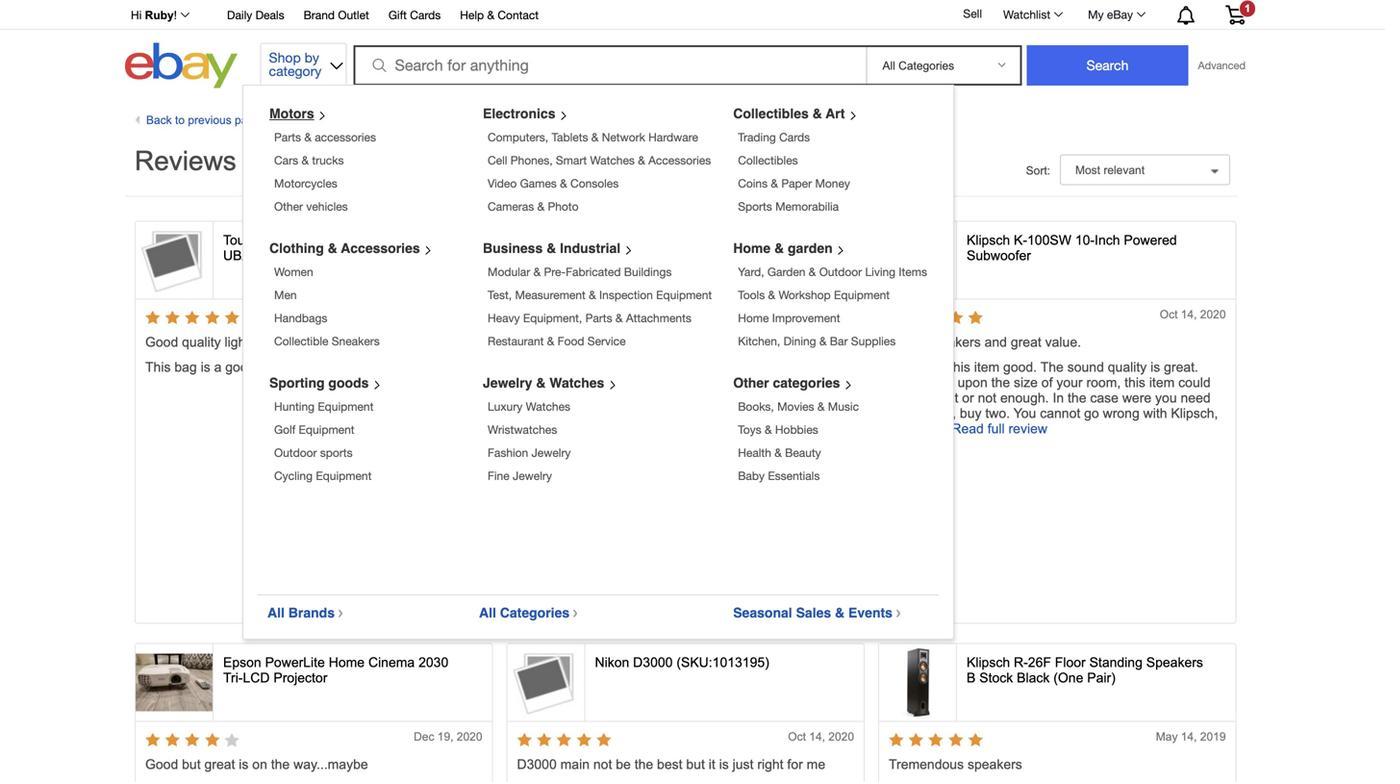 Task type: describe. For each thing, give the bounding box(es) containing it.
0 horizontal spatial accessories
[[341, 241, 420, 256]]

cards for trading
[[780, 130, 810, 144]]

garden
[[768, 265, 806, 279]]

outdoor sports link
[[274, 446, 353, 460]]

nikon d3000 (sku:1013195)
[[595, 655, 770, 670]]

klipsch r-26f floor standing speakers b stock black (one pair)
[[967, 655, 1204, 686]]

two.
[[986, 406, 1011, 421]]

fashion
[[488, 446, 529, 460]]

0 horizontal spatial great
[[204, 757, 235, 772]]

the
[[1041, 360, 1064, 375]]

great inside this is an excellent printer with great features and a high quality unit. great for small offices to home environments, students or anyone looking for a low cost printer. wireless and prints double sided documents. love the a
[[618, 375, 652, 390]]

equipment inside modular & pre-fabricated buildings test, measurement & inspection equipment heavy equipment, parts & attachments restaurant & food service
[[657, 288, 712, 302]]

& up pre-
[[547, 241, 556, 256]]

wrong
[[1103, 406, 1140, 421]]

& left photo
[[538, 200, 545, 213]]

epson workforce pro wf-4730 all-in-one inkjet printer image
[[508, 222, 585, 299]]

categories
[[773, 375, 841, 391]]

0 vertical spatial jewelry
[[483, 375, 533, 391]]

5 stars image for tremendous speakers
[[889, 734, 985, 750]]

2020 for epson powerlite home cinema 2030 tri-lcd projector
[[457, 730, 483, 743]]

equipment down hunting equipment link
[[299, 423, 355, 436]]

0 vertical spatial quality
[[182, 335, 221, 350]]

watches inside computers, tablets & network hardware cell phones, smart watches & accessories video games & consoles cameras & photo
[[590, 154, 635, 167]]

2030
[[419, 655, 449, 670]]

sports memorabilia link
[[738, 200, 839, 213]]

living
[[866, 265, 896, 279]]

by for whyuask001
[[244, 146, 273, 176]]

14, for klipsch r-26f floor standing speakers b stock black (one pair)
[[1182, 730, 1198, 743]]

is left great.
[[1151, 360, 1161, 375]]

other vehicles link
[[274, 200, 348, 213]]

women link
[[274, 265, 313, 279]]

1 vertical spatial other
[[734, 375, 769, 391]]

page
[[235, 114, 261, 127]]

luxury watches wristwatches fashion jewelry fine jewelry
[[488, 400, 571, 483]]

dec
[[414, 730, 434, 743]]

& up tools & workshop equipment link
[[809, 265, 816, 279]]

0 horizontal spatial item
[[975, 360, 1000, 375]]

is inside this is an excellent printer with great features and a high quality unit. great for small offices to home environments, students or anyone looking for a low cost printer. wireless and prints double sided documents. love the a
[[546, 360, 556, 375]]

parts inside the parts & accessories cars & trucks motorcycles other vehicles
[[274, 130, 301, 144]]

most relevant button
[[1061, 154, 1231, 185]]

0 horizontal spatial to
[[175, 114, 185, 127]]

health
[[738, 446, 772, 460]]

& right "sales"
[[835, 605, 845, 621]]

& right tools
[[769, 288, 776, 302]]

& inside account "navigation"
[[487, 8, 495, 22]]

equipment,
[[523, 311, 582, 325]]

sneakers
[[332, 334, 380, 348]]

klipsch k-100sw 10-inch powered subwoofer image
[[880, 222, 957, 299]]

1 vertical spatial bag
[[175, 360, 197, 375]]

5 stars image for great speakers and great value.
[[889, 311, 985, 328]]

sound
[[1068, 360, 1105, 375]]

epson for epson workforce pro wf-4730 all-in- one inkjet printer
[[595, 233, 633, 248]]

& down toys & hobbies link
[[775, 446, 782, 460]]

jewelry & watches link
[[483, 375, 625, 391]]

computers, tablets & network hardware link
[[488, 130, 699, 144]]

all categories
[[479, 605, 570, 621]]

& left music
[[818, 400, 825, 413]]

coins
[[738, 177, 768, 190]]

hi ruby !
[[131, 9, 177, 22]]

1 vertical spatial watches
[[550, 375, 605, 391]]

cost
[[825, 391, 850, 406]]

gift
[[389, 8, 407, 22]]

clothing & accessories link
[[269, 241, 440, 256]]

the left 'best'
[[635, 757, 654, 772]]

the down "your"
[[1068, 391, 1087, 406]]

good for good quality light weight golf bag
[[145, 335, 178, 350]]

standing
[[1090, 655, 1143, 670]]

help & contact
[[460, 8, 539, 22]]

consoles
[[571, 177, 619, 190]]

2 vertical spatial jewelry
[[513, 469, 552, 483]]

women
[[274, 265, 313, 279]]

0 vertical spatial bag
[[321, 335, 344, 350]]

shop
[[269, 50, 301, 65]]

way...maybe
[[294, 757, 368, 772]]

klipsch r-26f floor standing speakers b stock black (one pair) image
[[880, 644, 957, 721]]

not inside oh boy is this item good. the sound quality is great. depending upon the size of your room, this item could be just right or not enough. in the case were you need more base, buy two. you cannot go wrong with klipsch, whether
[[978, 391, 997, 406]]

0 horizontal spatial be
[[616, 757, 631, 772]]

cameras & photo link
[[488, 200, 579, 213]]

epson for epson powerlite home cinema 2030 tri-lcd projector
[[223, 655, 261, 670]]

0 horizontal spatial and
[[618, 406, 640, 421]]

back to previous page | profile
[[146, 114, 316, 127]]

1 horizontal spatial d3000
[[633, 655, 673, 670]]

parts inside modular & pre-fabricated buildings test, measurement & inspection equipment heavy equipment, parts & attachments restaurant & food service
[[586, 311, 613, 325]]

the down good.
[[992, 375, 1011, 390]]

modular & pre-fabricated buildings link
[[488, 265, 672, 279]]

most
[[1076, 164, 1101, 177]]

go
[[1085, 406, 1100, 421]]

1 horizontal spatial whyuask001
[[437, 114, 501, 127]]

or inside this is an excellent printer with great features and a high quality unit. great for small offices to home environments, students or anyone looking for a low cost printer. wireless and prints double sided documents. love the a
[[660, 391, 672, 406]]

5 stars image up good quality light weight golf bag
[[145, 311, 241, 328]]

2 vertical spatial for
[[788, 757, 803, 772]]

my
[[1089, 8, 1104, 21]]

1 horizontal spatial great
[[889, 335, 923, 350]]

case
[[1091, 391, 1119, 406]]

& down fabricated
[[589, 288, 596, 302]]

relevant
[[1104, 164, 1145, 177]]

written
[[385, 114, 419, 127]]

Search for anything text field
[[357, 47, 863, 84]]

women men handbags collectible sneakers
[[274, 265, 380, 348]]

cinema
[[369, 655, 415, 670]]

hunting equipment link
[[274, 400, 374, 413]]

1 vertical spatial weight
[[291, 360, 330, 375]]

0 horizontal spatial right
[[758, 757, 784, 772]]

this for this bag is a good, light weight product.
[[145, 360, 171, 375]]

good,
[[225, 360, 259, 375]]

all-
[[785, 233, 805, 248]]

enough.
[[1001, 391, 1050, 406]]

computers,
[[488, 130, 549, 144]]

back to previous page link
[[135, 114, 261, 127]]

sell
[[964, 7, 983, 20]]

epson workforce pro wf-4730 all-in- one inkjet printer
[[595, 233, 820, 263]]

& left cart
[[328, 241, 338, 256]]

& up the luxury watches link
[[536, 375, 546, 391]]

by for category
[[305, 50, 319, 65]]

nov
[[786, 308, 806, 321]]

a down wireless
[[573, 422, 580, 436]]

shop by category banner
[[120, 0, 1261, 640]]

wireless
[[562, 406, 614, 421]]

you
[[1014, 406, 1037, 421]]

0 horizontal spatial just
[[733, 757, 754, 772]]

tour
[[223, 233, 249, 248]]

a left 'good,'
[[214, 360, 222, 375]]

2 horizontal spatial great
[[1011, 335, 1042, 350]]

profile link
[[283, 114, 338, 127]]

tablets
[[552, 130, 588, 144]]

fashion jewelry link
[[488, 446, 571, 460]]

pair)
[[1088, 671, 1116, 686]]

edge
[[253, 233, 285, 248]]

& down the network
[[638, 154, 646, 167]]

0 vertical spatial home
[[734, 241, 771, 256]]

home inside epson powerlite home cinema 2030 tri-lcd projector
[[329, 655, 365, 670]]

1 vertical spatial whyuask001
[[280, 146, 430, 176]]

my ebay
[[1089, 8, 1134, 21]]

quality inside this is an excellent printer with great features and a high quality unit. great for small offices to home environments, students or anyone looking for a low cost printer. wireless and prints double sided documents. love the a
[[546, 375, 585, 390]]

games
[[520, 177, 557, 190]]

outdoor inside "yard, garden & outdoor living items tools & workshop equipment home improvement kitchen, dining & bar supplies"
[[820, 265, 862, 279]]

is left on
[[239, 757, 249, 772]]

video
[[488, 177, 517, 190]]

0 vertical spatial weight
[[253, 335, 292, 350]]

1 horizontal spatial item
[[1150, 375, 1175, 390]]

wristwatches
[[488, 423, 557, 436]]

pro
[[702, 233, 723, 248]]

my ebay link
[[1078, 3, 1155, 26]]

& left art
[[813, 106, 823, 121]]

printer.
[[517, 406, 558, 421]]

2020 for klipsch k-100sw 10-inch powered subwoofer
[[1201, 308, 1227, 321]]

tour edge hl3 golf cart bag navy ubahkcb02 image
[[136, 222, 213, 299]]

men link
[[274, 288, 297, 302]]

handbags
[[274, 311, 328, 325]]

a up documents.
[[790, 391, 797, 406]]

& left all-
[[775, 241, 784, 256]]

14, for klipsch k-100sw 10-inch powered subwoofer
[[1182, 308, 1198, 321]]

music
[[828, 400, 859, 413]]

watches inside luxury watches wristwatches fashion jewelry fine jewelry
[[526, 400, 571, 413]]

help & contact link
[[460, 5, 539, 26]]

tri-
[[223, 671, 243, 686]]

account navigation
[[120, 0, 1261, 30]]

equipment down "sports" on the bottom of page
[[316, 469, 372, 483]]

oct for klipsch k-100sw 10-inch powered subwoofer
[[1160, 308, 1178, 321]]

motorcycles
[[274, 177, 338, 190]]

& up photo
[[560, 177, 568, 190]]

& left bar
[[820, 334, 827, 348]]

cycling
[[274, 469, 313, 483]]

0 horizontal spatial for
[[656, 375, 672, 390]]

the right on
[[271, 757, 290, 772]]

0 vertical spatial light
[[225, 335, 249, 350]]

just inside oh boy is this item good. the sound quality is great. depending upon the size of your room, this item could be just right or not enough. in the case were you need more base, buy two. you cannot go wrong with klipsch, whether
[[908, 391, 929, 406]]

1 horizontal spatial light
[[263, 360, 288, 375]]

deals
[[256, 8, 284, 22]]

cycling equipment link
[[274, 469, 372, 483]]

0 vertical spatial collectibles
[[734, 106, 809, 121]]

1 link
[[1215, 0, 1258, 28]]

other inside the parts & accessories cars & trucks motorcycles other vehicles
[[274, 200, 303, 213]]

epson powerlite home cinema 2030 tri-lcd projector image
[[136, 654, 213, 712]]

& left pre-
[[534, 265, 541, 279]]

1 but from the left
[[182, 757, 201, 772]]

dining
[[784, 334, 817, 348]]

cell phones, smart watches & accessories link
[[488, 154, 711, 167]]

1 vertical spatial for
[[770, 391, 786, 406]]

1 vertical spatial jewelry
[[532, 446, 571, 460]]

a up categories
[[818, 360, 826, 375]]

this for this is an excellent printer with great features and a high quality unit. great for small offices to home environments, students or anyone looking for a low cost printer. wireless and prints double sided documents. love the a
[[517, 360, 543, 375]]

& right cars
[[302, 154, 309, 167]]

whether
[[889, 422, 937, 436]]



Task type: vqa. For each thing, say whether or not it's contained in the screenshot.
me
yes



Task type: locate. For each thing, give the bounding box(es) containing it.
golf right hl3
[[317, 233, 342, 248]]

bag right golf
[[321, 335, 344, 350]]

0 vertical spatial great
[[1011, 335, 1042, 350]]

1 vertical spatial just
[[733, 757, 754, 772]]

environments,
[[517, 391, 602, 406]]

1 horizontal spatial and
[[792, 360, 815, 375]]

& right help
[[487, 8, 495, 22]]

0 vertical spatial good
[[145, 335, 178, 350]]

1 horizontal spatial parts
[[586, 311, 613, 325]]

outdoor inside hunting equipment golf equipment outdoor sports cycling equipment
[[274, 446, 317, 460]]

high
[[517, 375, 543, 390]]

help
[[460, 8, 484, 22]]

buildings
[[624, 265, 672, 279]]

accessories inside computers, tablets & network hardware cell phones, smart watches & accessories video games & consoles cameras & photo
[[649, 154, 711, 167]]

be left 'best'
[[616, 757, 631, 772]]

d3000 left main
[[517, 757, 557, 772]]

epson inside epson powerlite home cinema 2030 tri-lcd projector
[[223, 655, 261, 670]]

golf equipment link
[[274, 423, 355, 436]]

2 or from the left
[[963, 391, 975, 406]]

14, up me on the bottom right of the page
[[810, 730, 826, 743]]

collectibles & art link
[[734, 106, 866, 121]]

1 vertical spatial d3000
[[517, 757, 557, 772]]

2 vertical spatial home
[[329, 655, 365, 670]]

is left 'good,'
[[201, 360, 210, 375]]

reviews by whyuask001
[[135, 146, 430, 176]]

2 horizontal spatial and
[[985, 335, 1008, 350]]

navy
[[402, 233, 433, 248]]

4 stars image
[[145, 734, 241, 750]]

seasonal
[[734, 605, 793, 621]]

2 vertical spatial this
[[1125, 375, 1146, 390]]

your
[[1057, 375, 1083, 390]]

cell
[[488, 154, 508, 167]]

b
[[967, 671, 976, 686]]

2 klipsch from the top
[[967, 655, 1011, 670]]

0 horizontal spatial other
[[274, 200, 303, 213]]

& left food
[[547, 334, 555, 348]]

0 horizontal spatial oct
[[788, 730, 806, 743]]

stock
[[980, 671, 1014, 686]]

accessories
[[315, 130, 376, 144]]

is right boy
[[936, 360, 946, 375]]

yard,
[[738, 265, 765, 279]]

epson
[[595, 233, 633, 248], [223, 655, 261, 670]]

oh boy is this item good. the sound quality is great. depending upon the size of your room, this item could be just right or not enough. in the case were you need more base, buy two. you cannot go wrong with klipsch, whether
[[889, 360, 1219, 436]]

right inside oh boy is this item good. the sound quality is great. depending upon the size of your room, this item could be just right or not enough. in the case were you need more base, buy two. you cannot go wrong with klipsch, whether
[[933, 391, 959, 406]]

collectibles inside trading cards collectibles coins & paper money sports memorabilia
[[738, 154, 798, 167]]

!
[[174, 9, 177, 22]]

home inside "yard, garden & outdoor living items tools & workshop equipment home improvement kitchen, dining & bar supplies"
[[738, 311, 769, 325]]

this up upon
[[950, 360, 971, 375]]

the inside this is an excellent printer with great features and a high quality unit. great for small offices to home environments, students or anyone looking for a low cost printer. wireless and prints double sided documents. love the a
[[550, 422, 569, 436]]

1 horizontal spatial oct 14, 2020
[[1160, 308, 1227, 321]]

cards inside trading cards collectibles coins & paper money sports memorabilia
[[780, 130, 810, 144]]

all for all brands
[[268, 605, 285, 621]]

by inside shop by category
[[305, 50, 319, 65]]

0 vertical spatial and
[[985, 335, 1008, 350]]

all left categories
[[479, 605, 496, 621]]

offices
[[710, 375, 749, 390]]

nikon d3000 (sku:1013195) image
[[508, 644, 585, 721]]

outdoor up cycling on the bottom of page
[[274, 446, 317, 460]]

sort by element
[[1061, 154, 1231, 185]]

1 vertical spatial right
[[758, 757, 784, 772]]

on
[[252, 757, 267, 772]]

reviews for reviews written by whyuask001
[[338, 114, 381, 127]]

the
[[992, 375, 1011, 390], [1068, 391, 1087, 406], [550, 422, 569, 436], [271, 757, 290, 772], [635, 757, 654, 772]]

0 vertical spatial whyuask001
[[437, 114, 501, 127]]

5 stars image up tremendous
[[889, 734, 985, 750]]

5 stars image
[[145, 311, 241, 328], [517, 311, 613, 328], [889, 311, 985, 328], [517, 734, 613, 750], [889, 734, 985, 750]]

(sku:1013195)
[[677, 655, 770, 670]]

me
[[807, 757, 826, 772]]

or inside oh boy is this item good. the sound quality is great. depending upon the size of your room, this item could be just right or not enough. in the case were you need more base, buy two. you cannot go wrong with klipsch, whether
[[963, 391, 975, 406]]

in-
[[805, 233, 820, 248]]

5 stars image up food
[[517, 311, 613, 328]]

be up more
[[889, 391, 904, 406]]

value.
[[1046, 335, 1082, 350]]

jewelry up luxury
[[483, 375, 533, 391]]

0 vertical spatial item
[[975, 360, 1000, 375]]

oct 14, 2020 up me on the bottom right of the page
[[788, 730, 855, 743]]

great speakers and great value.
[[889, 335, 1082, 350]]

love down the printer.
[[517, 422, 546, 436]]

1 vertical spatial love
[[517, 422, 546, 436]]

0 horizontal spatial outdoor
[[274, 446, 317, 460]]

1 vertical spatial home
[[738, 311, 769, 325]]

items
[[899, 265, 928, 279]]

1 horizontal spatial great
[[705, 360, 736, 375]]

k-
[[1014, 233, 1028, 248]]

for down home on the top
[[770, 391, 786, 406]]

golf inside tour edge hl3 golf cart bag navy ubahkcb02
[[317, 233, 342, 248]]

klipsch inside klipsch k-100sw 10-inch powered subwoofer
[[967, 233, 1011, 248]]

10,
[[810, 308, 826, 321]]

1 horizontal spatial but
[[687, 757, 705, 772]]

1 or from the left
[[660, 391, 672, 406]]

excellent
[[579, 360, 632, 375]]

1 vertical spatial by
[[422, 114, 434, 127]]

by left cars
[[244, 146, 273, 176]]

1 vertical spatial great
[[705, 360, 736, 375]]

2 good from the top
[[145, 757, 178, 772]]

2 horizontal spatial this
[[1125, 375, 1146, 390]]

1 vertical spatial golf
[[274, 423, 296, 436]]

good but great is on the way...maybe
[[145, 757, 368, 772]]

pre-
[[544, 265, 566, 279]]

cards inside account "navigation"
[[410, 8, 441, 22]]

clothing
[[269, 241, 324, 256]]

1 vertical spatial collectibles
[[738, 154, 798, 167]]

1 horizontal spatial not
[[978, 391, 997, 406]]

best
[[657, 757, 683, 772]]

whyuask001 up cell
[[437, 114, 501, 127]]

not up two.
[[978, 391, 997, 406]]

bag
[[321, 335, 344, 350], [175, 360, 197, 375]]

1 this from the left
[[145, 360, 171, 375]]

whyuask001
[[437, 114, 501, 127], [280, 146, 430, 176]]

0 vertical spatial parts
[[274, 130, 301, 144]]

klipsch for subwoofer
[[967, 233, 1011, 248]]

speakers for tremendous
[[968, 757, 1023, 772]]

oct 14, 2020 for nikon d3000 (sku:1013195)
[[788, 730, 855, 743]]

0 horizontal spatial not
[[594, 757, 612, 772]]

klipsch
[[967, 233, 1011, 248], [967, 655, 1011, 670]]

1 horizontal spatial by
[[305, 50, 319, 65]]

good down 4 stars image
[[145, 757, 178, 772]]

1 horizontal spatial bag
[[321, 335, 344, 350]]

26f
[[1029, 655, 1052, 670]]

collectible sneakers link
[[274, 334, 380, 348]]

most relevant
[[1076, 164, 1145, 177]]

1 vertical spatial item
[[1150, 375, 1175, 390]]

0 vertical spatial reviews
[[338, 114, 381, 127]]

0 horizontal spatial whyuask001
[[280, 146, 430, 176]]

1 horizontal spatial all
[[479, 605, 496, 621]]

0 vertical spatial other
[[274, 200, 303, 213]]

watches down 'an'
[[550, 375, 605, 391]]

& inside trading cards collectibles coins & paper money sports memorabilia
[[771, 177, 779, 190]]

size
[[1014, 375, 1038, 390]]

but left it
[[687, 757, 705, 772]]

outdoor up tools & workshop equipment link
[[820, 265, 862, 279]]

or up prints
[[660, 391, 672, 406]]

toys & hobbies link
[[738, 423, 819, 436]]

full
[[988, 422, 1005, 436]]

1 horizontal spatial accessories
[[649, 154, 711, 167]]

2 vertical spatial quality
[[546, 375, 585, 390]]

0 vertical spatial be
[[889, 391, 904, 406]]

0 vertical spatial golf
[[317, 233, 342, 248]]

0 horizontal spatial parts
[[274, 130, 301, 144]]

equipment inside "yard, garden & outdoor living items tools & workshop equipment home improvement kitchen, dining & bar supplies"
[[834, 288, 890, 302]]

bag left 'good,'
[[175, 360, 197, 375]]

100sw
[[1028, 233, 1072, 248]]

0 horizontal spatial epson
[[223, 655, 261, 670]]

phones,
[[511, 154, 553, 167]]

all for all categories
[[479, 605, 496, 621]]

daily
[[227, 8, 252, 22]]

0 vertical spatial just
[[908, 391, 929, 406]]

measurement
[[515, 288, 586, 302]]

0 vertical spatial oct
[[1160, 308, 1178, 321]]

1 love from the top
[[517, 335, 546, 350]]

gift cards link
[[389, 5, 441, 26]]

this bag is a good, light weight product.
[[145, 360, 383, 375]]

d3000 right nikon
[[633, 655, 673, 670]]

1 vertical spatial to
[[753, 375, 764, 390]]

5 stars image for love this unit
[[517, 311, 613, 328]]

1 vertical spatial accessories
[[341, 241, 420, 256]]

double
[[681, 406, 721, 421]]

1 horizontal spatial cards
[[780, 130, 810, 144]]

quality down 'an'
[[546, 375, 585, 390]]

& right coins
[[771, 177, 779, 190]]

love inside this is an excellent printer with great features and a high quality unit. great for small offices to home environments, students or anyone looking for a low cost printer. wireless and prints double sided documents. love the a
[[517, 422, 546, 436]]

equipment down goods
[[318, 400, 374, 413]]

equipment down living
[[834, 288, 890, 302]]

quality inside oh boy is this item good. the sound quality is great. depending upon the size of your room, this item could be just right or not enough. in the case were you need more base, buy two. you cannot go wrong with klipsch, whether
[[1108, 360, 1147, 375]]

to inside this is an excellent printer with great features and a high quality unit. great for small offices to home environments, students or anyone looking for a low cost printer. wireless and prints double sided documents. love the a
[[753, 375, 764, 390]]

jewelry down fashion jewelry link
[[513, 469, 552, 483]]

1 vertical spatial and
[[792, 360, 815, 375]]

books,
[[738, 400, 775, 413]]

None submit
[[1027, 45, 1189, 86]]

1 good from the top
[[145, 335, 178, 350]]

0 vertical spatial cards
[[410, 8, 441, 22]]

floor
[[1056, 655, 1086, 670]]

sided
[[725, 406, 757, 421]]

0 vertical spatial accessories
[[649, 154, 711, 167]]

0 horizontal spatial by
[[244, 146, 273, 176]]

this up were
[[1125, 375, 1146, 390]]

1 vertical spatial outdoor
[[274, 446, 317, 460]]

be inside oh boy is this item good. the sound quality is great. depending upon the size of your room, this item could be just right or not enough. in the case were you need more base, buy two. you cannot go wrong with klipsch, whether
[[889, 391, 904, 406]]

cannot
[[1041, 406, 1081, 421]]

by right the shop
[[305, 50, 319, 65]]

black
[[1017, 671, 1050, 686]]

back
[[146, 114, 172, 127]]

good down tour edge hl3 golf cart bag navy ubahkcb02 image
[[145, 335, 178, 350]]

0 vertical spatial to
[[175, 114, 185, 127]]

good for good but great is on the way...maybe
[[145, 757, 178, 772]]

2 love from the top
[[517, 422, 546, 436]]

ebay
[[1108, 8, 1134, 21]]

2 this from the left
[[517, 360, 543, 375]]

golf down hunting at the left
[[274, 423, 296, 436]]

1 vertical spatial not
[[594, 757, 612, 772]]

home up yard,
[[734, 241, 771, 256]]

1 vertical spatial good
[[145, 757, 178, 772]]

reviews for reviews by whyuask001
[[135, 146, 237, 176]]

speakers for great
[[927, 335, 981, 350]]

& up 'cell phones, smart watches & accessories' "link"
[[592, 130, 599, 144]]

0 horizontal spatial with
[[678, 360, 701, 375]]

seasonal sales & events link
[[734, 605, 909, 621]]

1 vertical spatial great
[[618, 375, 652, 390]]

0 horizontal spatial quality
[[182, 335, 221, 350]]

with inside oh boy is this item good. the sound quality is great. depending upon the size of your room, this item could be just right or not enough. in the case were you need more base, buy two. you cannot go wrong with klipsch, whether
[[1144, 406, 1168, 421]]

advanced link
[[1189, 46, 1256, 85]]

1 horizontal spatial for
[[770, 391, 786, 406]]

cards for gift
[[410, 8, 441, 22]]

0 vertical spatial great
[[889, 335, 923, 350]]

none submit inside the shop by category banner
[[1027, 45, 1189, 86]]

klipsch for b
[[967, 655, 1011, 670]]

light up sporting
[[263, 360, 288, 375]]

oct for nikon d3000 (sku:1013195)
[[788, 730, 806, 743]]

by right written
[[422, 114, 434, 127]]

1 vertical spatial with
[[1144, 406, 1168, 421]]

all left 'brands'
[[268, 605, 285, 621]]

5 stars image up main
[[517, 734, 613, 750]]

collectibles up the trading cards link
[[734, 106, 809, 121]]

great.
[[1165, 360, 1199, 375]]

speakers
[[927, 335, 981, 350], [968, 757, 1023, 772]]

great up students
[[618, 375, 652, 390]]

low
[[801, 391, 821, 406]]

brand
[[304, 8, 335, 22]]

great up oh
[[889, 335, 923, 350]]

wf-
[[727, 233, 752, 248]]

features
[[740, 360, 788, 375]]

other
[[274, 200, 303, 213], [734, 375, 769, 391]]

this
[[550, 335, 571, 350], [950, 360, 971, 375], [1125, 375, 1146, 390]]

not right main
[[594, 757, 612, 772]]

toys
[[738, 423, 762, 436]]

great down 4 stars image
[[204, 757, 235, 772]]

2 vertical spatial and
[[618, 406, 640, 421]]

0 vertical spatial watches
[[590, 154, 635, 167]]

2 vertical spatial by
[[244, 146, 273, 176]]

collectibles down the trading cards link
[[738, 154, 798, 167]]

klipsch k-100sw 10-inch powered subwoofer
[[967, 233, 1178, 263]]

1 horizontal spatial be
[[889, 391, 904, 406]]

with up small
[[678, 360, 701, 375]]

& right the toys
[[765, 423, 772, 436]]

this left 'unit'
[[550, 335, 571, 350]]

right left me on the bottom right of the page
[[758, 757, 784, 772]]

good
[[145, 335, 178, 350], [145, 757, 178, 772]]

1 all from the left
[[268, 605, 285, 621]]

1 horizontal spatial just
[[908, 391, 929, 406]]

14, for nikon d3000 (sku:1013195)
[[810, 730, 826, 743]]

whyuask001 down accessories
[[280, 146, 430, 176]]

2020 for epson workforce pro wf-4730 all-in- one inkjet printer
[[829, 308, 855, 321]]

hardware
[[649, 130, 699, 144]]

1 horizontal spatial golf
[[317, 233, 342, 248]]

cars & trucks link
[[274, 154, 344, 167]]

1 vertical spatial oct 14, 2020
[[788, 730, 855, 743]]

weight up sporting goods
[[291, 360, 330, 375]]

for down the printer
[[656, 375, 672, 390]]

golf inside hunting equipment golf equipment outdoor sports cycling equipment
[[274, 423, 296, 436]]

ubahkcb02
[[223, 248, 303, 263]]

this inside this is an excellent printer with great features and a high quality unit. great for small offices to home environments, students or anyone looking for a low cost printer. wireless and prints double sided documents. love the a
[[517, 360, 543, 375]]

cards right gift
[[410, 8, 441, 22]]

0 horizontal spatial great
[[618, 375, 652, 390]]

1 horizontal spatial this
[[950, 360, 971, 375]]

speakers up boy
[[927, 335, 981, 350]]

kitchen,
[[738, 334, 781, 348]]

klipsch inside klipsch r-26f floor standing speakers b stock black (one pair)
[[967, 655, 1011, 670]]

trading cards collectibles coins & paper money sports memorabilia
[[738, 130, 851, 213]]

5 stars image for d3000 main not be the best but it is just right for me
[[517, 734, 613, 750]]

buy
[[960, 406, 982, 421]]

parts down test, measurement & inspection equipment link
[[586, 311, 613, 325]]

weight up this bag is a good, light weight product.
[[253, 335, 292, 350]]

1 vertical spatial speakers
[[968, 757, 1023, 772]]

& down profile link
[[304, 130, 312, 144]]

subwoofer
[[967, 248, 1032, 263]]

2 horizontal spatial by
[[422, 114, 434, 127]]

with inside this is an excellent printer with great features and a high quality unit. great for small offices to home environments, students or anyone looking for a low cost printer. wireless and prints double sided documents. love the a
[[678, 360, 701, 375]]

oct 14, 2020 for klipsch k-100sw 10-inch powered subwoofer
[[1160, 308, 1227, 321]]

2020 for nikon d3000 (sku:1013195)
[[829, 730, 855, 743]]

5 stars image up boy
[[889, 311, 985, 328]]

1 horizontal spatial oct
[[1160, 308, 1178, 321]]

just right it
[[733, 757, 754, 772]]

speakers right tremendous
[[968, 757, 1023, 772]]

great up good.
[[1011, 335, 1042, 350]]

1 horizontal spatial this
[[517, 360, 543, 375]]

workshop
[[779, 288, 831, 302]]

2 but from the left
[[687, 757, 705, 772]]

1 klipsch from the top
[[967, 233, 1011, 248]]

more
[[889, 406, 920, 421]]

watches down the network
[[590, 154, 635, 167]]

& down inspection
[[616, 311, 623, 325]]

love down equipment,
[[517, 335, 546, 350]]

light up 'good,'
[[225, 335, 249, 350]]

14, right may at the bottom right
[[1182, 730, 1198, 743]]

watches down jewelry & watches
[[526, 400, 571, 413]]

watchlist
[[1004, 8, 1051, 21]]

category
[[269, 63, 322, 79]]

0 horizontal spatial but
[[182, 757, 201, 772]]

epson up tri-
[[223, 655, 261, 670]]

quality up room, on the top right of page
[[1108, 360, 1147, 375]]

0 horizontal spatial this
[[145, 360, 171, 375]]

be
[[889, 391, 904, 406], [616, 757, 631, 772]]

shop by category
[[269, 50, 322, 79]]

is
[[201, 360, 210, 375], [546, 360, 556, 375], [936, 360, 946, 375], [1151, 360, 1161, 375], [239, 757, 249, 772], [720, 757, 729, 772]]

modular & pre-fabricated buildings test, measurement & inspection equipment heavy equipment, parts & attachments restaurant & food service
[[488, 265, 712, 348]]

the down the printer.
[[550, 422, 569, 436]]

cameras
[[488, 200, 534, 213]]

0 vertical spatial klipsch
[[967, 233, 1011, 248]]

not
[[978, 391, 997, 406], [594, 757, 612, 772]]

0 vertical spatial d3000
[[633, 655, 673, 670]]

home & garden
[[734, 241, 833, 256]]

0 horizontal spatial all
[[268, 605, 285, 621]]

0 horizontal spatial d3000
[[517, 757, 557, 772]]

daily deals link
[[227, 5, 284, 26]]

0 vertical spatial right
[[933, 391, 959, 406]]

with down you
[[1144, 406, 1168, 421]]

to down the features
[[753, 375, 764, 390]]

14, up great.
[[1182, 308, 1198, 321]]

epson inside epson workforce pro wf-4730 all-in- one inkjet printer
[[595, 233, 633, 248]]

0 horizontal spatial oct 14, 2020
[[788, 730, 855, 743]]

is right it
[[720, 757, 729, 772]]

1 horizontal spatial or
[[963, 391, 975, 406]]

0 vertical spatial this
[[550, 335, 571, 350]]

jewelry down wristwatches
[[532, 446, 571, 460]]

read full review link
[[952, 422, 1048, 436]]

cart
[[345, 233, 371, 248]]

this left 'good,'
[[145, 360, 171, 375]]

reviews down back to previous page link
[[135, 146, 237, 176]]

2 all from the left
[[479, 605, 496, 621]]

0 vertical spatial outdoor
[[820, 265, 862, 279]]

0 horizontal spatial this
[[550, 335, 571, 350]]

great inside this is an excellent printer with great features and a high quality unit. great for small offices to home environments, students or anyone looking for a low cost printer. wireless and prints double sided documents. love the a
[[705, 360, 736, 375]]

klipsch up subwoofer
[[967, 233, 1011, 248]]



